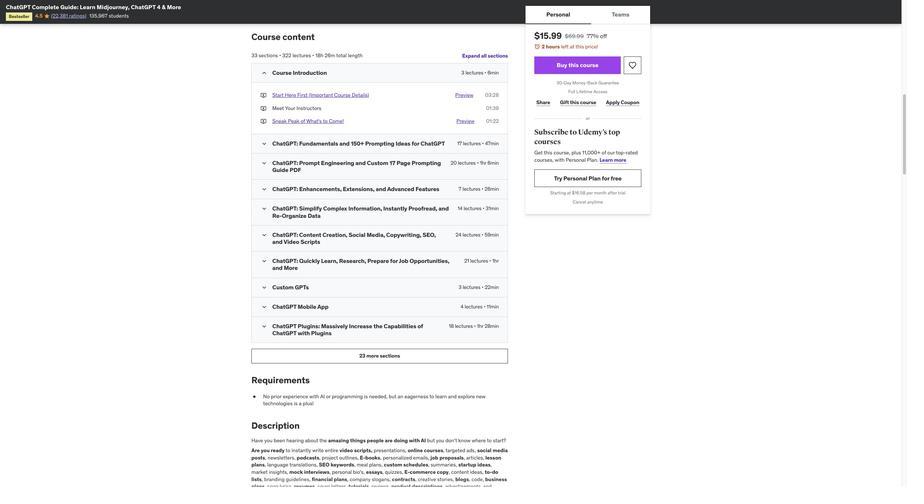 Task type: locate. For each thing, give the bounding box(es) containing it.
preview
[[456, 92, 474, 98], [457, 118, 475, 124]]

1 vertical spatial learn
[[600, 157, 613, 163]]

chatgpt: inside chatgpt: simplify complex information, instantly proofread, and re-organize data
[[273, 205, 298, 212]]

135,967
[[89, 13, 108, 19]]

0 vertical spatial ai
[[320, 393, 325, 400]]

and left advanced
[[376, 185, 386, 193]]

an
[[398, 393, 404, 400]]

• left 59min
[[482, 231, 484, 238]]

4 chatgpt: from the top
[[273, 205, 298, 212]]

ai left the programming
[[320, 393, 325, 400]]

plans inside business plans
[[252, 483, 265, 487]]

app
[[318, 303, 329, 310]]

personal down the plus
[[566, 157, 586, 163]]

2 horizontal spatial for
[[602, 175, 610, 182]]

plan
[[589, 175, 601, 182]]

1 horizontal spatial sections
[[380, 353, 400, 359]]

get this course, plus 11,000+ of our top-rated courses, with personal plan.
[[535, 149, 638, 163]]

1 vertical spatial for
[[602, 175, 610, 182]]

meet
[[273, 105, 284, 111]]

plan.
[[587, 157, 599, 163]]

small image for chatgpt: quickly learn, research, prepare for job opportunities, and more
[[261, 258, 268, 265]]

1 vertical spatial 1hr
[[493, 258, 499, 264]]

2 course from the top
[[581, 99, 597, 106]]

0 horizontal spatial the
[[320, 437, 327, 444]]

0 vertical spatial learn
[[80, 3, 95, 11]]

peak
[[288, 118, 300, 124]]

more inside button
[[367, 353, 379, 359]]

social
[[349, 231, 366, 238]]

chatgpt: for chatgpt: fundamentals and 150+ prompting ideas for chatgpt
[[273, 140, 298, 147]]

03:28
[[485, 92, 499, 98]]

this right gift
[[570, 99, 579, 106]]

code,
[[472, 476, 484, 483]]

5 small image from the top
[[261, 303, 268, 310]]

plans for lesson plans
[[252, 462, 265, 468]]

and up custom gpts
[[273, 264, 283, 272]]

lectures right 24
[[463, 231, 481, 238]]

expand all sections
[[462, 52, 508, 59]]

details)
[[352, 92, 369, 98]]

course inside button
[[580, 61, 599, 69]]

chatgpt: down sneak
[[273, 140, 298, 147]]

alarm image
[[535, 44, 541, 50]]

lectures for course introduction
[[466, 69, 484, 76]]

small image for chatgpt: content creation, social media, copywriting, seo, and video scripts
[[261, 231, 268, 239]]

• left 47min
[[482, 140, 484, 147]]

xsmall image
[[261, 118, 267, 125]]

2 vertical spatial for
[[390, 257, 398, 264]]

preview down 3 lectures • 6min
[[456, 92, 474, 98]]

0 vertical spatial or
[[586, 116, 590, 121]]

4 small image from the top
[[261, 258, 268, 265]]

1 horizontal spatial more
[[614, 157, 627, 163]]

custom gpts
[[273, 283, 309, 291]]

tab list
[[526, 6, 651, 24]]

sections inside button
[[380, 353, 400, 359]]

prompting right the 150+
[[365, 140, 395, 147]]

0 vertical spatial courses
[[535, 137, 561, 146]]

, language translations, seo keywords , meal plans, custom schedules , summaries, startup ideas
[[265, 462, 491, 468]]

chatgpt: for chatgpt: quickly learn, research, prepare for job opportunities, and more
[[273, 257, 298, 264]]

midjourney,
[[97, 3, 130, 11]]

start?
[[493, 437, 506, 444]]

3 small image from the top
[[261, 231, 268, 239]]

of left our
[[602, 149, 607, 156]]

small image
[[261, 69, 268, 77], [261, 140, 268, 147], [261, 205, 268, 212], [261, 284, 268, 291], [261, 323, 268, 330]]

1 vertical spatial course
[[581, 99, 597, 106]]

this left price!
[[576, 43, 584, 50]]

1 vertical spatial courses
[[424, 447, 444, 454]]

sneak peak of what's to come! button
[[273, 118, 344, 125]]

custom left "gpts"
[[273, 283, 294, 291]]

$16.58
[[572, 190, 586, 196]]

&
[[162, 3, 166, 11]]

3 lectures • 6min
[[462, 69, 499, 76]]

3 for course introduction
[[462, 69, 465, 76]]

• left 31min
[[483, 205, 485, 212]]

1 horizontal spatial is
[[364, 393, 368, 400]]

• for chatgpt: enhancements, extensions, and advanced features
[[482, 186, 484, 192]]

for left job
[[390, 257, 398, 264]]

2 horizontal spatial sections
[[488, 52, 508, 59]]

0 vertical spatial 1hr
[[480, 160, 487, 166]]

0 vertical spatial prompting
[[365, 140, 395, 147]]

1 small image from the top
[[261, 160, 268, 167]]

course
[[252, 31, 281, 43], [273, 69, 292, 76], [334, 92, 351, 98]]

1 vertical spatial but
[[427, 437, 435, 444]]

1 vertical spatial plans
[[334, 476, 347, 483]]

course for buy this course
[[580, 61, 599, 69]]

• left 11min
[[484, 303, 486, 310]]

small image for custom gpts
[[261, 284, 268, 291]]

of right peak
[[301, 118, 305, 124]]

chatgpt: inside chatgpt: prompt engineering and custom 17 page prompting guide pdf
[[273, 159, 298, 167]]

0 horizontal spatial more
[[367, 353, 379, 359]]

subscribe to udemy's top courses
[[535, 128, 620, 146]]

23 more sections
[[360, 353, 400, 359]]

0 horizontal spatial e-
[[360, 454, 366, 461]]

preview up 17 lectures • 47min
[[457, 118, 475, 124]]

gift
[[560, 99, 569, 106]]

1 vertical spatial personal
[[566, 157, 586, 163]]

0 vertical spatial the
[[374, 322, 383, 330]]

0 vertical spatial 3
[[462, 69, 465, 76]]

extensions,
[[343, 185, 375, 193]]

• left 18h 26m
[[312, 52, 314, 59]]

course down 322
[[273, 69, 292, 76]]

and left video
[[273, 238, 283, 245]]

for right ideas
[[412, 140, 420, 147]]

1 horizontal spatial or
[[586, 116, 590, 121]]

ai up online
[[421, 437, 426, 444]]

but up job
[[427, 437, 435, 444]]

and left 14
[[439, 205, 449, 212]]

the right increase
[[374, 322, 383, 330]]

0 vertical spatial course
[[252, 31, 281, 43]]

have
[[252, 437, 263, 444]]

re-
[[273, 212, 282, 219]]

1 small image from the top
[[261, 69, 268, 77]]

1 horizontal spatial 17
[[457, 140, 462, 147]]

lectures right 7
[[463, 186, 481, 192]]

1 vertical spatial of
[[602, 149, 607, 156]]

to left "come!"
[[323, 118, 328, 124]]

2 vertical spatial 1hr
[[477, 323, 484, 329]]

1 horizontal spatial e-
[[405, 469, 410, 475]]

lectures for chatgpt plugins: massively increase the capabilities of chatgpt with plugins
[[455, 323, 473, 329]]

to left udemy's
[[570, 128, 577, 137]]

14 lectures • 31min
[[458, 205, 499, 212]]

content up blogs
[[451, 469, 469, 475]]

with inside chatgpt plugins: massively increase the capabilities of chatgpt with plugins
[[298, 329, 310, 337]]

4 small image from the top
[[261, 284, 268, 291]]

4 up 18 lectures • 1hr 28min
[[461, 303, 464, 310]]

course introduction
[[273, 69, 327, 76]]

new
[[476, 393, 486, 400]]

lectures up the 20 lectures • 1hr 6min
[[463, 140, 481, 147]]

1hr for chatgpt: quickly learn, research, prepare for job opportunities, and more
[[493, 258, 499, 264]]

3 small image from the top
[[261, 205, 268, 212]]

length
[[348, 52, 363, 59]]

courses down the subscribe
[[535, 137, 561, 146]]

0 vertical spatial more
[[614, 157, 627, 163]]

1 vertical spatial preview
[[457, 118, 475, 124]]

1 vertical spatial prompting
[[412, 159, 441, 167]]

0 horizontal spatial sections
[[259, 52, 278, 59]]

with left plugins
[[298, 329, 310, 337]]

plans inside lesson plans
[[252, 462, 265, 468]]

chatgpt: for chatgpt: content creation, social media, copywriting, seo, and video scripts
[[273, 231, 298, 238]]

to inside "no prior experience with ai or programming is needed, but an eagerness to learn and explore new technologies is a plus!"
[[430, 393, 434, 400]]

5 chatgpt: from the top
[[273, 231, 298, 238]]

30-day money-back guarantee full lifetime access
[[557, 80, 620, 94]]

1 vertical spatial custom
[[273, 283, 294, 291]]

learn down our
[[600, 157, 613, 163]]

• for chatgpt mobile app
[[484, 303, 486, 310]]

plans down lists at the bottom left of page
[[252, 483, 265, 487]]

this up courses,
[[544, 149, 553, 156]]

buy this course button
[[535, 56, 621, 74]]

with up plus!
[[310, 393, 319, 400]]

ai inside "no prior experience with ai or programming is needed, but an eagerness to learn and explore new technologies is a plus!"
[[320, 393, 325, 400]]

18h 26m
[[316, 52, 335, 59]]

0 vertical spatial of
[[301, 118, 305, 124]]

1 horizontal spatial the
[[374, 322, 383, 330]]

personal button
[[526, 6, 591, 23]]

• left 22min
[[482, 284, 484, 290]]

1 horizontal spatial content
[[451, 469, 469, 475]]

0 vertical spatial e-
[[360, 454, 366, 461]]

custom
[[384, 462, 402, 468]]

wishlist image
[[629, 61, 637, 70]]

lectures right 14
[[464, 205, 482, 212]]

1hr down 17 lectures • 47min
[[480, 160, 487, 166]]

with down course,
[[555, 157, 565, 163]]

this inside gift this course link
[[570, 99, 579, 106]]

this for gift
[[570, 99, 579, 106]]

3 chatgpt: from the top
[[273, 185, 298, 193]]

where
[[472, 437, 486, 444]]

course up back
[[580, 61, 599, 69]]

2 vertical spatial course
[[334, 92, 351, 98]]

• left 26min on the right
[[482, 186, 484, 192]]

information,
[[349, 205, 382, 212]]

small image for chatgpt: simplify complex information, instantly proofread, and re-organize data
[[261, 205, 268, 212]]

1 vertical spatial 4
[[461, 303, 464, 310]]

0 vertical spatial is
[[364, 393, 368, 400]]

2 vertical spatial personal
[[564, 175, 588, 182]]

sections inside dropdown button
[[488, 52, 508, 59]]

with inside get this course, plus 11,000+ of our top-rated courses, with personal plan.
[[555, 157, 565, 163]]

of right capabilities
[[418, 322, 423, 330]]

1 vertical spatial course
[[273, 69, 292, 76]]

content
[[283, 31, 315, 43], [451, 469, 469, 475]]

what's
[[306, 118, 322, 124]]

more
[[614, 157, 627, 163], [367, 353, 379, 359]]

try personal plan for free link
[[535, 170, 642, 187]]

of
[[301, 118, 305, 124], [602, 149, 607, 156], [418, 322, 423, 330]]

lectures down expand
[[466, 69, 484, 76]]

e- up 'contracts'
[[405, 469, 410, 475]]

scripts,
[[354, 447, 373, 454]]

0 horizontal spatial or
[[326, 393, 331, 400]]

copywriting,
[[386, 231, 422, 238]]

• for chatgpt: prompt engineering and custom 17 page prompting guide pdf
[[477, 160, 479, 166]]

off
[[601, 32, 607, 40]]

17 left page
[[390, 159, 396, 167]]

for left free
[[602, 175, 610, 182]]

but
[[389, 393, 397, 400], [427, 437, 435, 444]]

e- up meal
[[360, 454, 366, 461]]

2 small image from the top
[[261, 140, 268, 147]]

small image
[[261, 160, 268, 167], [261, 186, 268, 193], [261, 231, 268, 239], [261, 258, 268, 265], [261, 303, 268, 310]]

this for get
[[544, 149, 553, 156]]

6min down 47min
[[488, 160, 499, 166]]

xsmall image left no
[[252, 393, 257, 400]]

1hr
[[480, 160, 487, 166], [493, 258, 499, 264], [477, 323, 484, 329]]

lectures right 20
[[458, 160, 476, 166]]

at left $16.58
[[567, 190, 571, 196]]

you left don't
[[436, 437, 445, 444]]

0 vertical spatial but
[[389, 393, 397, 400]]

course inside the start here first (important course details) button
[[334, 92, 351, 98]]

lectures right 21
[[471, 258, 488, 264]]

mock interviews , personal bio's, essays , quizzes, e-commerce copy , content ideas,
[[290, 469, 485, 475]]

lectures right 18
[[455, 323, 473, 329]]

lectures left 11min
[[465, 303, 483, 310]]

more inside chatgpt: quickly learn, research, prepare for job opportunities, and more
[[284, 264, 298, 272]]

prepare
[[368, 257, 389, 264]]

and inside chatgpt: quickly learn, research, prepare for job opportunities, and more
[[273, 264, 283, 272]]

0 horizontal spatial prompting
[[365, 140, 395, 147]]

this inside buy this course button
[[569, 61, 579, 69]]

the inside chatgpt plugins: massively increase the capabilities of chatgpt with plugins
[[374, 322, 383, 330]]

0 vertical spatial custom
[[367, 159, 389, 167]]

1 vertical spatial ai
[[421, 437, 426, 444]]

first
[[298, 92, 308, 98]]

udemy's
[[579, 128, 608, 137]]

• for chatgpt plugins: massively increase the capabilities of chatgpt with plugins
[[474, 323, 476, 329]]

the up write on the bottom of page
[[320, 437, 327, 444]]

30-
[[557, 80, 564, 85]]

6 chatgpt: from the top
[[273, 257, 298, 264]]

0 vertical spatial plans
[[252, 462, 265, 468]]

1 vertical spatial 6min
[[488, 160, 499, 166]]

and right learn
[[448, 393, 457, 400]]

chatgpt: inside chatgpt: quickly learn, research, prepare for job opportunities, and more
[[273, 257, 298, 264]]

or up udemy's
[[586, 116, 590, 121]]

of inside chatgpt plugins: massively increase the capabilities of chatgpt with plugins
[[418, 322, 423, 330]]

0 vertical spatial 6min
[[488, 69, 499, 76]]

0 vertical spatial for
[[412, 140, 420, 147]]

xsmall image up xsmall image
[[261, 105, 267, 112]]

0 vertical spatial more
[[167, 3, 181, 11]]

complete
[[32, 3, 59, 11]]

learn up ratings)
[[80, 3, 95, 11]]

• down 17 lectures • 47min
[[477, 160, 479, 166]]

1 chatgpt: from the top
[[273, 140, 298, 147]]

chatgpt: down guide
[[273, 185, 298, 193]]

xsmall image for 01:39
[[261, 105, 267, 112]]

chatgpt plugins: massively increase the capabilities of chatgpt with plugins
[[273, 322, 423, 337]]

learn,
[[321, 257, 338, 264]]

guide:
[[60, 3, 79, 11]]

1 course from the top
[[580, 61, 599, 69]]

plans down personal
[[334, 476, 347, 483]]

xsmall image for 03:28
[[261, 92, 267, 99]]

2 6min from the top
[[488, 160, 499, 166]]

chatgpt
[[6, 3, 31, 11], [131, 3, 156, 11], [421, 140, 445, 147], [273, 303, 297, 310], [273, 322, 297, 330], [273, 329, 297, 337]]

but left an
[[389, 393, 397, 400]]

sections right 33
[[259, 52, 278, 59]]

1 vertical spatial content
[[451, 469, 469, 475]]

chatgpt: prompt engineering and custom 17 page prompting guide pdf
[[273, 159, 441, 174]]

instantly
[[292, 447, 311, 454]]

3 up 4 lectures • 11min
[[459, 284, 462, 290]]

pdf
[[290, 166, 301, 174]]

at right left
[[570, 43, 575, 50]]

4 left &
[[157, 3, 161, 11]]

personal up $16.58
[[564, 175, 588, 182]]

courses up job
[[424, 447, 444, 454]]

2 horizontal spatial of
[[602, 149, 607, 156]]

0 horizontal spatial content
[[283, 31, 315, 43]]

to inside subscribe to udemy's top courses
[[570, 128, 577, 137]]

sections right 23
[[380, 353, 400, 359]]

0 vertical spatial course
[[580, 61, 599, 69]]

explore
[[458, 393, 475, 400]]

17 inside chatgpt: prompt engineering and custom 17 page prompting guide pdf
[[390, 159, 396, 167]]

0 horizontal spatial 17
[[390, 159, 396, 167]]

quizzes,
[[385, 469, 403, 475]]

courses inside subscribe to udemy's top courses
[[535, 137, 561, 146]]

course
[[580, 61, 599, 69], [581, 99, 597, 106]]

xsmall image left start
[[261, 92, 267, 99]]

job
[[399, 257, 409, 264]]

5 small image from the top
[[261, 323, 268, 330]]

2 vertical spatial plans
[[252, 483, 265, 487]]

or left the programming
[[326, 393, 331, 400]]

keywords
[[331, 462, 355, 468]]

prompting inside chatgpt: prompt engineering and custom 17 page prompting guide pdf
[[412, 159, 441, 167]]

to inside button
[[323, 118, 328, 124]]

course up 33
[[252, 31, 281, 43]]

2 chatgpt: from the top
[[273, 159, 298, 167]]

plans down posts
[[252, 462, 265, 468]]

1 horizontal spatial prompting
[[412, 159, 441, 167]]

is left needed,
[[364, 393, 368, 400]]

2 vertical spatial of
[[418, 322, 423, 330]]

courses
[[535, 137, 561, 146], [424, 447, 444, 454]]

1 horizontal spatial more
[[284, 264, 298, 272]]

1hr left 28min
[[477, 323, 484, 329]]

6min down expand all sections dropdown button
[[488, 69, 499, 76]]

0 vertical spatial 17
[[457, 140, 462, 147]]

chatgpt: for chatgpt: prompt engineering and custom 17 page prompting guide pdf
[[273, 159, 298, 167]]

interviews
[[304, 469, 330, 475]]

xsmall image
[[261, 92, 267, 99], [261, 105, 267, 112], [252, 393, 257, 400]]

1 vertical spatial 3
[[459, 284, 462, 290]]

sections for expand all sections
[[488, 52, 508, 59]]

1hr up 22min
[[493, 258, 499, 264]]

0 horizontal spatial of
[[301, 118, 305, 124]]

1 vertical spatial or
[[326, 393, 331, 400]]

total
[[337, 52, 347, 59]]

more right 23
[[367, 353, 379, 359]]

• down expand all sections dropdown button
[[485, 69, 487, 76]]

left
[[561, 43, 569, 50]]

market
[[252, 469, 268, 475]]

0 horizontal spatial but
[[389, 393, 397, 400]]

0 vertical spatial content
[[283, 31, 315, 43]]

small image for chatgpt mobile app
[[261, 303, 268, 310]]

1 vertical spatial at
[[567, 190, 571, 196]]

sections right the all
[[488, 52, 508, 59]]

0 horizontal spatial 4
[[157, 3, 161, 11]]

14
[[458, 205, 463, 212]]

personal inside get this course, plus 11,000+ of our top-rated courses, with personal plan.
[[566, 157, 586, 163]]

this inside get this course, plus 11,000+ of our top-rated courses, with personal plan.
[[544, 149, 553, 156]]

custom inside chatgpt: prompt engineering and custom 17 page prompting guide pdf
[[367, 159, 389, 167]]

simplify
[[299, 205, 322, 212]]

1 horizontal spatial 4
[[461, 303, 464, 310]]

17 up the 20 lectures • 1hr 6min
[[457, 140, 462, 147]]

articles,
[[467, 454, 485, 461]]

to left start?
[[487, 437, 492, 444]]

you for are you ready to instantly write entire video scripts, presentations, online courses , targeted ads,
[[261, 447, 270, 454]]

0 vertical spatial preview
[[456, 92, 474, 98]]

this right buy
[[569, 61, 579, 69]]

21
[[465, 258, 469, 264]]

2 small image from the top
[[261, 186, 268, 193]]

0 vertical spatial xsmall image
[[261, 92, 267, 99]]

course left details)
[[334, 92, 351, 98]]

1 horizontal spatial for
[[412, 140, 420, 147]]

3 down expand
[[462, 69, 465, 76]]

1 vertical spatial more
[[284, 264, 298, 272]]

0 horizontal spatial for
[[390, 257, 398, 264]]

chatgpt: inside chatgpt: content creation, social media, copywriting, seo, and video scripts
[[273, 231, 298, 238]]

you for have you been hearing about the amazing things people are doing with ai but you don't know where to start?
[[265, 437, 273, 444]]

to left learn
[[430, 393, 434, 400]]

0 vertical spatial personal
[[547, 11, 571, 18]]

programming
[[332, 393, 363, 400]]

0 horizontal spatial ai
[[320, 393, 325, 400]]

1hr for chatgpt: prompt engineering and custom 17 page prompting guide pdf
[[480, 160, 487, 166]]

increase
[[349, 322, 373, 330]]

more up custom gpts
[[284, 264, 298, 272]]

small image for chatgpt: fundamentals and 150+ prompting ideas for chatgpt
[[261, 140, 268, 147]]

• left 28min
[[474, 323, 476, 329]]

1 vertical spatial more
[[367, 353, 379, 359]]

prompting right page
[[412, 159, 441, 167]]

1 vertical spatial 17
[[390, 159, 396, 167]]

1 horizontal spatial of
[[418, 322, 423, 330]]

17
[[457, 140, 462, 147], [390, 159, 396, 167]]

24 lectures • 59min
[[456, 231, 499, 238]]

1 vertical spatial is
[[294, 400, 298, 407]]

1 horizontal spatial learn
[[600, 157, 613, 163]]

1 vertical spatial xsmall image
[[261, 105, 267, 112]]

0 vertical spatial 4
[[157, 3, 161, 11]]

1 horizontal spatial custom
[[367, 159, 389, 167]]

1 horizontal spatial courses
[[535, 137, 561, 146]]



Task type: describe. For each thing, give the bounding box(es) containing it.
lectures for chatgpt: content creation, social media, copywriting, seo, and video scripts
[[463, 231, 481, 238]]

more for learn
[[614, 157, 627, 163]]

personal
[[332, 469, 352, 475]]

0 horizontal spatial more
[[167, 3, 181, 11]]

22min
[[485, 284, 499, 290]]

posts
[[252, 454, 265, 461]]

top
[[609, 128, 620, 137]]

this for buy
[[569, 61, 579, 69]]

23
[[360, 353, 366, 359]]

for inside chatgpt: quickly learn, research, prepare for job opportunities, and more
[[390, 257, 398, 264]]

• for chatgpt: simplify complex information, instantly proofread, and re-organize data
[[483, 205, 485, 212]]

0 horizontal spatial courses
[[424, 447, 444, 454]]

3 for custom gpts
[[459, 284, 462, 290]]

more for 23
[[367, 353, 379, 359]]

and inside chatgpt: content creation, social media, copywriting, seo, and video scripts
[[273, 238, 283, 245]]

chatgpt: fundamentals and 150+ prompting ideas for chatgpt
[[273, 140, 445, 147]]

• for chatgpt: content creation, social media, copywriting, seo, and video scripts
[[482, 231, 484, 238]]

lesson plans
[[252, 454, 502, 468]]

• for course introduction
[[485, 69, 487, 76]]

business plans
[[252, 476, 507, 487]]

podcasts
[[297, 454, 320, 461]]

lectures for chatgpt: enhancements, extensions, and advanced features
[[463, 186, 481, 192]]

share button
[[535, 95, 553, 110]]

personalized
[[383, 454, 412, 461]]

schedules
[[404, 462, 429, 468]]

small image for course introduction
[[261, 69, 268, 77]]

teams button
[[591, 6, 651, 23]]

• for custom gpts
[[482, 284, 484, 290]]

(22,381
[[51, 13, 68, 19]]

at inside starting at $16.58 per month after trial cancel anytime
[[567, 190, 571, 196]]

course for gift this course
[[581, 99, 597, 106]]

no prior experience with ai or programming is needed, but an eagerness to learn and explore new technologies is a plus!
[[263, 393, 486, 407]]

ads,
[[467, 447, 476, 454]]

contracts
[[392, 476, 416, 483]]

2 vertical spatial xsmall image
[[252, 393, 257, 400]]

small image for chatgpt plugins: massively increase the capabilities of chatgpt with plugins
[[261, 323, 268, 330]]

1 vertical spatial e-
[[405, 469, 410, 475]]

share
[[537, 99, 551, 106]]

0 horizontal spatial custom
[[273, 283, 294, 291]]

18
[[449, 323, 454, 329]]

, inside , market insights,
[[491, 462, 492, 468]]

hours
[[546, 43, 560, 50]]

learn more
[[600, 157, 627, 163]]

gift this course link
[[558, 95, 599, 110]]

course for course content
[[252, 31, 281, 43]]

20 lectures • 1hr 6min
[[451, 160, 499, 166]]

learn
[[436, 393, 447, 400]]

project
[[322, 454, 338, 461]]

0 vertical spatial at
[[570, 43, 575, 50]]

try
[[554, 175, 563, 182]]

a
[[299, 400, 302, 407]]

hearing
[[287, 437, 304, 444]]

expand
[[462, 52, 480, 59]]

to up newsletters,
[[286, 447, 291, 454]]

course for course introduction
[[273, 69, 292, 76]]

chatgpt: content creation, social media, copywriting, seo, and video scripts
[[273, 231, 436, 245]]

write
[[313, 447, 324, 454]]

47min
[[485, 140, 499, 147]]

course content
[[252, 31, 315, 43]]

with up online
[[409, 437, 420, 444]]

emails,
[[413, 454, 430, 461]]

chatgpt complete guide: learn midjourney, chatgpt 4 & more
[[6, 3, 181, 11]]

access
[[594, 89, 608, 94]]

1 vertical spatial the
[[320, 437, 327, 444]]

77%
[[587, 32, 599, 40]]

know
[[459, 437, 471, 444]]

of inside get this course, plus 11,000+ of our top-rated courses, with personal plan.
[[602, 149, 607, 156]]

1 horizontal spatial ai
[[421, 437, 426, 444]]

lectures for chatgpt: fundamentals and 150+ prompting ideas for chatgpt
[[463, 140, 481, 147]]

proposals
[[440, 454, 464, 461]]

to-do lists
[[252, 469, 499, 483]]

and left the 150+
[[340, 140, 350, 147]]

mobile
[[298, 303, 317, 310]]

translations,
[[290, 462, 318, 468]]

personal inside button
[[547, 11, 571, 18]]

amazing
[[328, 437, 349, 444]]

plans for business plans
[[252, 483, 265, 487]]

59min
[[485, 231, 499, 238]]

, market insights,
[[252, 462, 492, 475]]

33
[[252, 52, 258, 59]]

20
[[451, 160, 457, 166]]

or inside "no prior experience with ai or programming is needed, but an eagerness to learn and explore new technologies is a plus!"
[[326, 393, 331, 400]]

chatgpt: enhancements, extensions, and advanced features
[[273, 185, 440, 193]]

but inside "no prior experience with ai or programming is needed, but an eagerness to learn and explore new technologies is a plus!"
[[389, 393, 397, 400]]

of inside button
[[301, 118, 305, 124]]

start here first (important course details)
[[273, 92, 369, 98]]

essays
[[366, 469, 383, 475]]

enhancements,
[[299, 185, 342, 193]]

lectures for chatgpt: prompt engineering and custom 17 page prompting guide pdf
[[458, 160, 476, 166]]

• for chatgpt: fundamentals and 150+ prompting ideas for chatgpt
[[482, 140, 484, 147]]

plus!
[[303, 400, 314, 407]]

introduction
[[293, 69, 327, 76]]

experience
[[283, 393, 308, 400]]

lectures for chatgpt: simplify complex information, instantly proofread, and re-organize data
[[464, 205, 482, 212]]

11,000+
[[583, 149, 601, 156]]

prompt
[[299, 159, 320, 167]]

chatgpt: for chatgpt: enhancements, extensions, and advanced features
[[273, 185, 298, 193]]

• for chatgpt: quickly learn, research, prepare for job opportunities, and more
[[490, 258, 491, 264]]

month
[[594, 190, 607, 196]]

course,
[[554, 149, 571, 156]]

ideas
[[478, 462, 491, 468]]

starting
[[551, 190, 566, 196]]

and inside chatgpt: simplify complex information, instantly proofread, and re-organize data
[[439, 205, 449, 212]]

creative
[[418, 476, 436, 483]]

31min
[[486, 205, 499, 212]]

features
[[416, 185, 440, 193]]

chatgpt: for chatgpt: simplify complex information, instantly proofread, and re-organize data
[[273, 205, 298, 212]]

lectures for chatgpt mobile app
[[465, 303, 483, 310]]

top-
[[616, 149, 626, 156]]

and inside "no prior experience with ai or programming is needed, but an eagerness to learn and explore new technologies is a plus!"
[[448, 393, 457, 400]]

media
[[493, 447, 508, 454]]

social media posts
[[252, 447, 508, 461]]

tab list containing personal
[[526, 6, 651, 24]]

0 horizontal spatial learn
[[80, 3, 95, 11]]

subscribe
[[535, 128, 569, 137]]

scripts
[[301, 238, 320, 245]]

bio's,
[[353, 469, 365, 475]]

• left 322
[[279, 52, 281, 59]]

lectures for chatgpt: quickly learn, research, prepare for job opportunities, and more
[[471, 258, 488, 264]]

guide
[[273, 166, 289, 174]]

01:22
[[487, 118, 499, 124]]

entire
[[325, 447, 339, 454]]

lectures right 322
[[293, 52, 311, 59]]

do
[[492, 469, 499, 475]]

(important
[[309, 92, 333, 98]]

small image for chatgpt: prompt engineering and custom 17 page prompting guide pdf
[[261, 160, 268, 167]]

startup
[[459, 462, 477, 468]]

stories,
[[438, 476, 454, 483]]

lectures for custom gpts
[[463, 284, 481, 290]]

instructors
[[297, 105, 322, 111]]

1 6min from the top
[[488, 69, 499, 76]]

1hr for chatgpt plugins: massively increase the capabilities of chatgpt with plugins
[[477, 323, 484, 329]]

trial
[[618, 190, 626, 196]]

prior
[[271, 393, 282, 400]]

and inside chatgpt: prompt engineering and custom 17 page prompting guide pdf
[[356, 159, 366, 167]]

small image for chatgpt: enhancements, extensions, and advanced features
[[261, 186, 268, 193]]

with inside "no prior experience with ai or programming is needed, but an eagerness to learn and explore new technologies is a plus!"
[[310, 393, 319, 400]]

are
[[252, 447, 260, 454]]

1 horizontal spatial but
[[427, 437, 435, 444]]

01:39
[[486, 105, 499, 111]]

0 horizontal spatial is
[[294, 400, 298, 407]]

coupon
[[621, 99, 640, 106]]

sections for 23 more sections
[[380, 353, 400, 359]]

research,
[[339, 257, 366, 264]]

newsletters,
[[268, 454, 296, 461]]

data
[[308, 212, 321, 219]]

no
[[263, 393, 270, 400]]



Task type: vqa. For each thing, say whether or not it's contained in the screenshot.


